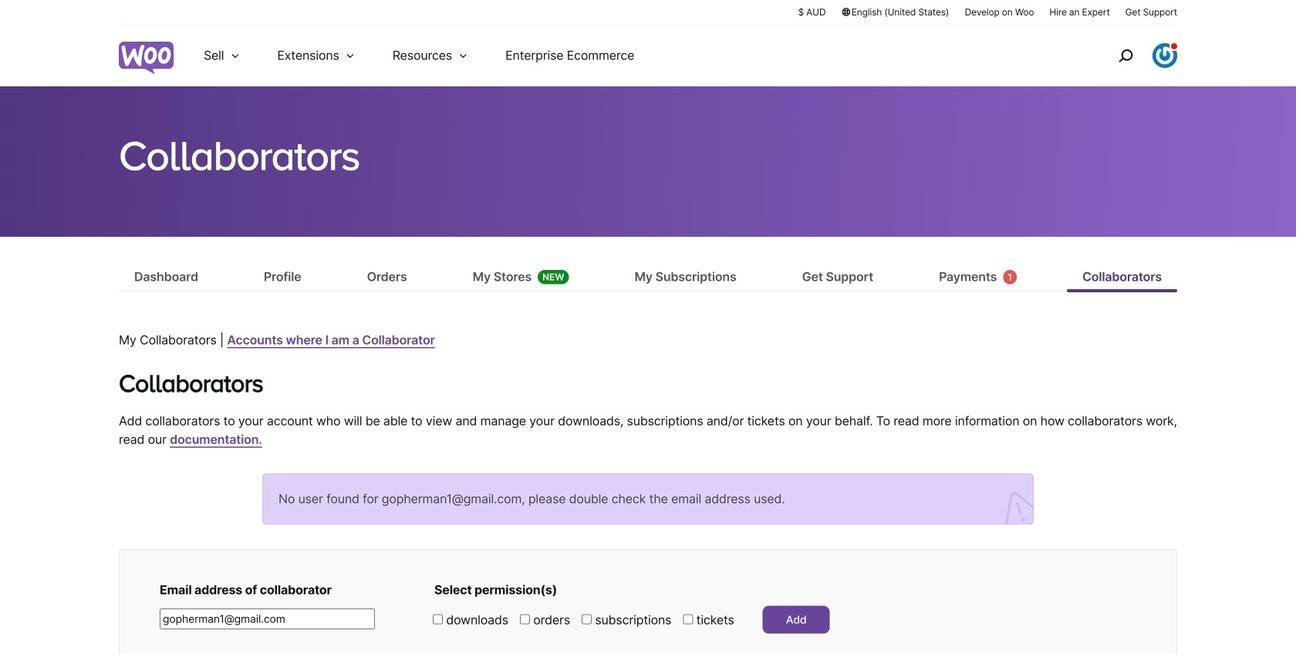 Task type: locate. For each thing, give the bounding box(es) containing it.
None checkbox
[[520, 615, 530, 625], [582, 615, 592, 625], [683, 615, 693, 625], [520, 615, 530, 625], [582, 615, 592, 625], [683, 615, 693, 625]]

search image
[[1114, 43, 1139, 68]]

None checkbox
[[433, 615, 443, 625]]

service navigation menu element
[[1086, 30, 1178, 81]]

open account menu image
[[1153, 43, 1178, 68]]



